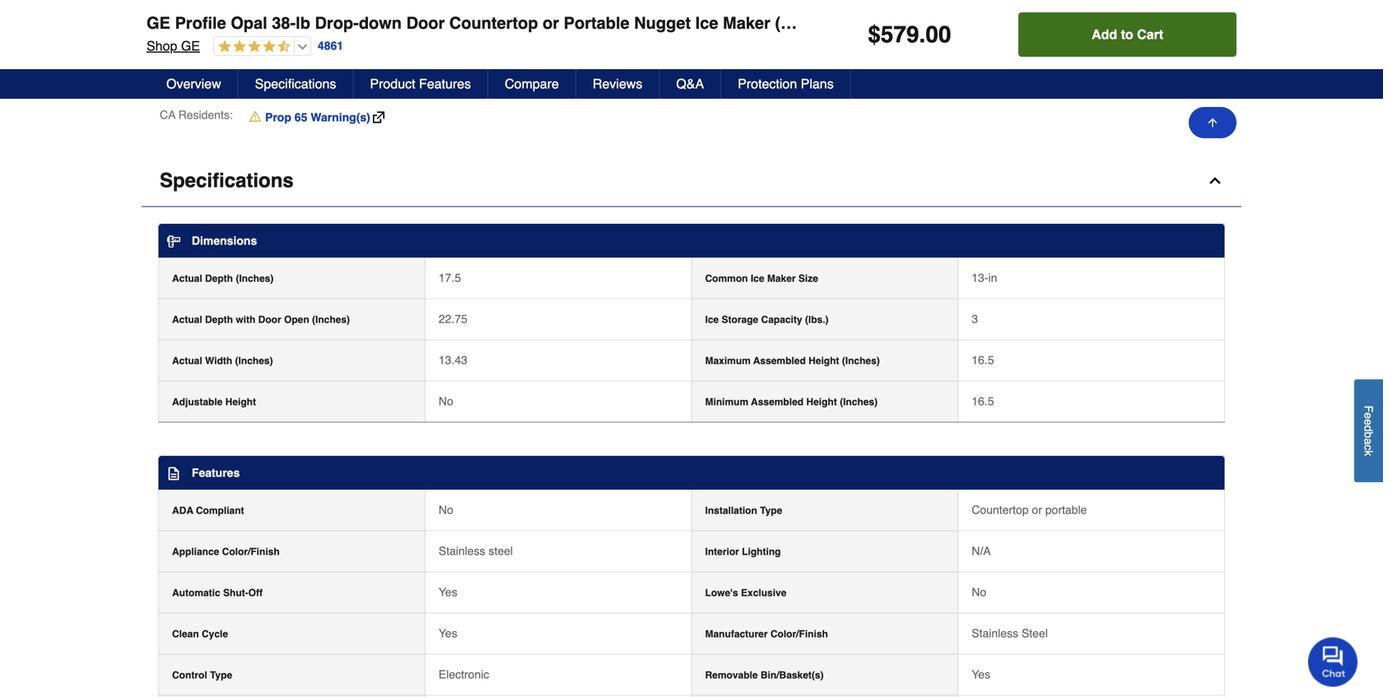 Task type: describe. For each thing, give the bounding box(es) containing it.
38-
[[272, 14, 296, 33]]

cycle
[[202, 629, 228, 640]]

color/finish for manufacturer color/finish
[[771, 629, 828, 640]]

13.43
[[439, 354, 468, 367]]

bin/basket(s)
[[761, 670, 824, 681]]

q&a
[[677, 76, 704, 91]]

actual for 13.43
[[172, 355, 202, 367]]

intuitive
[[624, 9, 663, 22]]

1 horizontal spatial ge
[[181, 38, 200, 54]]

579
[[881, 21, 920, 48]]

1 vertical spatial countertop
[[972, 504, 1029, 517]]

helps
[[518, 41, 546, 54]]

stainless for stainless steel
[[972, 627, 1019, 640]]

1 vertical spatial an
[[341, 41, 354, 54]]

yes for stainless steel
[[439, 627, 458, 640]]

reviews button
[[576, 69, 660, 99]]

led display screen - precision control is available at the touch of a screen thanks to an intuitive led screen that illuminates when being used and darkens when at rest convenient cleaning solutions - an advanced cleaning system that helps sanitize (preventing mold and mildew growth) and descale (cutting down on scale and mineral build-up) when used regularly, keeping ice tasting fresh and machine performance at its best
[[173, 9, 765, 87]]

0 vertical spatial or
[[543, 14, 559, 33]]

control
[[336, 9, 370, 22]]

profile
[[175, 14, 226, 33]]

height for 13.43
[[809, 355, 840, 367]]

size
[[799, 273, 819, 285]]

0 vertical spatial door
[[407, 14, 445, 33]]

down inside led display screen - precision control is available at the touch of a screen thanks to an intuitive led screen that illuminates when being used and darkens when at rest convenient cleaning solutions - an advanced cleaning system that helps sanitize (preventing mold and mildew growth) and descale (cutting down on scale and mineral build-up) when used regularly, keeping ice tasting fresh and machine performance at its best
[[321, 57, 349, 71]]

reviews
[[593, 76, 643, 91]]

electronic
[[439, 668, 489, 681]]

2 screen from the left
[[691, 9, 726, 22]]

1 vertical spatial ice
[[751, 273, 765, 285]]

compliant
[[196, 505, 244, 517]]

minimum
[[705, 397, 749, 408]]

link icon image
[[373, 112, 384, 123]]

steel)
[[858, 14, 903, 33]]

being
[[261, 25, 290, 38]]

and down convenient
[[215, 57, 234, 71]]

height right adjustable at left bottom
[[225, 397, 256, 408]]

portable
[[1046, 504, 1087, 517]]

dimensions image
[[167, 235, 180, 249]]

appliance
[[172, 546, 219, 558]]

depth for 17.5
[[205, 273, 233, 285]]

precision
[[286, 9, 333, 22]]

2 horizontal spatial at
[[434, 9, 443, 22]]

1 horizontal spatial or
[[1032, 504, 1043, 517]]

a inside led display screen - precision control is available at the touch of a screen thanks to an intuitive led screen that illuminates when being used and darkens when at rest convenient cleaning solutions - an advanced cleaning system that helps sanitize (preventing mold and mildew growth) and descale (cutting down on scale and mineral build-up) when used regularly, keeping ice tasting fresh and machine performance at its best
[[510, 9, 516, 22]]

common
[[705, 273, 748, 285]]

0 vertical spatial an
[[608, 9, 620, 22]]

countertop or portable
[[972, 504, 1087, 517]]

interior lighting
[[705, 546, 781, 558]]

dimensions
[[192, 234, 257, 247]]

2 vertical spatial yes
[[972, 668, 991, 681]]

prop
[[265, 111, 291, 124]]

1 vertical spatial at
[[418, 25, 428, 38]]

k
[[1363, 451, 1376, 457]]

d
[[1363, 426, 1376, 432]]

performance
[[220, 74, 284, 87]]

actual depth (inches)
[[172, 273, 274, 285]]

thanks
[[558, 9, 591, 22]]

manufacturer
[[705, 629, 768, 640]]

f e e d b a c k button
[[1355, 380, 1384, 483]]

f
[[1363, 406, 1376, 413]]

and up protection
[[746, 57, 765, 71]]

(inches) down maximum assembled height (inches)
[[840, 397, 878, 408]]

drop-
[[315, 14, 359, 33]]

$ 579 . 00
[[868, 21, 952, 48]]

add to cart
[[1092, 27, 1164, 42]]

lowe's
[[705, 588, 739, 599]]

shop
[[147, 38, 177, 54]]

0 vertical spatial that
[[729, 9, 749, 22]]

plans
[[801, 76, 834, 91]]

open
[[284, 314, 309, 326]]

warning(s)
[[311, 111, 370, 124]]

display
[[199, 9, 236, 22]]

chevron up image
[[1207, 172, 1224, 189]]

compare button
[[489, 69, 576, 99]]

mildew
[[703, 41, 739, 54]]

1 horizontal spatial when
[[388, 25, 415, 38]]

adjustable height
[[172, 397, 256, 408]]

tasting
[[680, 57, 714, 71]]

depth for 22.75
[[205, 314, 233, 326]]

3
[[972, 313, 978, 326]]

16.5 for 13.43
[[972, 354, 995, 367]]

warning image
[[250, 110, 261, 123]]

overview
[[166, 76, 221, 91]]

1 e from the top
[[1363, 413, 1376, 419]]

0 vertical spatial maker
[[723, 14, 771, 33]]

in
[[989, 271, 998, 285]]

width
[[205, 355, 232, 367]]

0 vertical spatial -
[[279, 9, 283, 22]]

installation type
[[705, 505, 783, 517]]

product
[[370, 76, 416, 91]]

common ice maker size
[[705, 273, 819, 285]]

no for 16.5
[[439, 395, 454, 408]]

solutions
[[283, 41, 331, 54]]

1 vertical spatial features
[[192, 467, 240, 480]]

cleaning
[[234, 41, 280, 54]]

1 vertical spatial maker
[[767, 273, 796, 285]]

0 horizontal spatial when
[[231, 25, 258, 38]]

(inches) up minimum assembled height (inches)
[[842, 355, 880, 367]]

of
[[497, 9, 507, 22]]

ca residents:
[[160, 108, 233, 121]]

height for no
[[807, 397, 837, 408]]

protection plans
[[738, 76, 834, 91]]

is
[[374, 9, 382, 22]]

1 horizontal spatial down
[[359, 14, 402, 33]]

yes for no
[[439, 586, 458, 599]]

chat invite button image
[[1309, 637, 1359, 687]]

lb
[[296, 14, 310, 33]]

stainless steel
[[972, 627, 1048, 640]]

clean
[[172, 629, 199, 640]]

no for countertop or portable
[[439, 504, 454, 517]]

scale
[[368, 57, 395, 71]]

actual for 17.5
[[172, 273, 202, 285]]

keeping
[[618, 57, 659, 71]]

2 vertical spatial ice
[[705, 314, 719, 326]]

illuminates
[[173, 25, 227, 38]]

product features button
[[354, 69, 489, 99]]

capacity
[[761, 314, 803, 326]]

and up 4861
[[321, 25, 340, 38]]

13-in
[[972, 271, 998, 285]]

.
[[920, 21, 926, 48]]

maximum
[[705, 355, 751, 367]]

and up the "product features"
[[398, 57, 417, 71]]

and up the tasting
[[681, 41, 700, 54]]

ada
[[172, 505, 193, 517]]

protection
[[738, 76, 797, 91]]

4861
[[318, 39, 344, 52]]

nugget
[[634, 14, 691, 33]]

(inches) right the open
[[312, 314, 350, 326]]

cart
[[1138, 27, 1164, 42]]

a inside button
[[1363, 439, 1376, 445]]

q&a button
[[660, 69, 722, 99]]

exclusive
[[741, 588, 787, 599]]

advanced
[[357, 41, 407, 54]]



Task type: locate. For each thing, give the bounding box(es) containing it.
e
[[1363, 413, 1376, 419], [1363, 419, 1376, 426]]

down up advanced
[[359, 14, 402, 33]]

no
[[439, 395, 454, 408], [439, 504, 454, 517], [972, 586, 987, 599]]

height down (lbs.)
[[809, 355, 840, 367]]

no down n/a
[[972, 586, 987, 599]]

2 vertical spatial at
[[288, 74, 297, 87]]

1 vertical spatial or
[[1032, 504, 1043, 517]]

17.5
[[439, 271, 461, 285]]

specifications
[[255, 76, 336, 91], [160, 169, 294, 192]]

2 vertical spatial no
[[972, 586, 987, 599]]

0 vertical spatial 16.5
[[972, 354, 995, 367]]

screen up the helps on the top left
[[520, 9, 554, 22]]

2 actual from the top
[[172, 314, 202, 326]]

0 horizontal spatial down
[[321, 57, 349, 71]]

mineral
[[420, 57, 458, 71]]

1 horizontal spatial at
[[418, 25, 428, 38]]

1 horizontal spatial an
[[608, 9, 620, 22]]

depth down dimensions
[[205, 273, 233, 285]]

1 vertical spatial type
[[210, 670, 232, 681]]

0 vertical spatial features
[[419, 76, 471, 91]]

prop 65 warning(s) link
[[250, 109, 384, 126]]

1 horizontal spatial used
[[540, 57, 565, 71]]

(inches) right width
[[235, 355, 273, 367]]

that up mildew
[[729, 9, 749, 22]]

led up illuminates
[[173, 9, 195, 22]]

1 vertical spatial color/finish
[[771, 629, 828, 640]]

ge up 'growth)'
[[181, 38, 200, 54]]

color/finish up bin/basket(s)
[[771, 629, 828, 640]]

0 horizontal spatial an
[[341, 41, 354, 54]]

0 vertical spatial at
[[434, 9, 443, 22]]

0 horizontal spatial countertop
[[450, 14, 538, 33]]

maker
[[723, 14, 771, 33], [767, 273, 796, 285]]

$
[[868, 21, 881, 48]]

yes up electronic
[[439, 627, 458, 640]]

assembled
[[754, 355, 806, 367], [751, 397, 804, 408]]

convenient
[[173, 41, 231, 54]]

1 vertical spatial depth
[[205, 314, 233, 326]]

countertop up "system"
[[450, 14, 538, 33]]

1 vertical spatial assembled
[[751, 397, 804, 408]]

ge up shop
[[147, 14, 170, 33]]

or
[[543, 14, 559, 33], [1032, 504, 1043, 517]]

protection plans button
[[722, 69, 851, 99]]

features inside product features button
[[419, 76, 471, 91]]

descale
[[237, 57, 277, 71]]

0 vertical spatial to
[[595, 9, 604, 22]]

1 led from the left
[[173, 9, 195, 22]]

1 horizontal spatial to
[[1121, 27, 1134, 42]]

13-
[[972, 271, 989, 285]]

available
[[385, 9, 431, 22]]

specifications down (cutting
[[255, 76, 336, 91]]

2 horizontal spatial when
[[509, 57, 537, 71]]

to inside led display screen - precision control is available at the touch of a screen thanks to an intuitive led screen that illuminates when being used and darkens when at rest convenient cleaning solutions - an advanced cleaning system that helps sanitize (preventing mold and mildew growth) and descale (cutting down on scale and mineral build-up) when used regularly, keeping ice tasting fresh and machine performance at its best
[[595, 9, 604, 22]]

0 horizontal spatial that
[[496, 41, 515, 54]]

0 vertical spatial a
[[510, 9, 516, 22]]

1 horizontal spatial that
[[729, 9, 749, 22]]

to
[[595, 9, 604, 22], [1121, 27, 1134, 42]]

yes down stainless steel
[[972, 668, 991, 681]]

2 16.5 from the top
[[972, 395, 995, 408]]

(lbs.)
[[805, 314, 829, 326]]

2 vertical spatial actual
[[172, 355, 202, 367]]

arrow up image
[[1207, 116, 1220, 129]]

0 vertical spatial specifications
[[255, 76, 336, 91]]

countertop up n/a
[[972, 504, 1029, 517]]

no down 13.43
[[439, 395, 454, 408]]

16.5
[[972, 354, 995, 367], [972, 395, 995, 408]]

yes
[[439, 586, 458, 599], [439, 627, 458, 640], [972, 668, 991, 681]]

steel
[[489, 545, 513, 558]]

actual width (inches)
[[172, 355, 273, 367]]

1 vertical spatial a
[[1363, 439, 1376, 445]]

touch
[[466, 9, 494, 22]]

no up stainless steel at the bottom left of the page
[[439, 504, 454, 517]]

assembled for no
[[751, 397, 804, 408]]

an
[[608, 9, 620, 22], [341, 41, 354, 54]]

0 horizontal spatial a
[[510, 9, 516, 22]]

led right intuitive
[[666, 9, 688, 22]]

fresh
[[717, 57, 743, 71]]

maximum assembled height (inches)
[[705, 355, 880, 367]]

(inches) up actual depth with door open (inches)
[[236, 273, 274, 285]]

0 vertical spatial used
[[293, 25, 318, 38]]

0 vertical spatial specifications button
[[239, 69, 354, 99]]

portable
[[564, 14, 630, 33]]

add to cart button
[[1019, 12, 1237, 57]]

height down maximum assembled height (inches)
[[807, 397, 837, 408]]

shut-
[[223, 588, 248, 599]]

1 vertical spatial specifications button
[[142, 155, 1242, 207]]

type right installation
[[760, 505, 783, 517]]

0 vertical spatial color/finish
[[222, 546, 280, 558]]

e up 'd'
[[1363, 413, 1376, 419]]

at
[[434, 9, 443, 22], [418, 25, 428, 38], [288, 74, 297, 87]]

0 horizontal spatial stainless
[[439, 545, 486, 558]]

65
[[295, 111, 307, 124]]

or left portable
[[1032, 504, 1043, 517]]

16.5 for no
[[972, 395, 995, 408]]

prop 65 warning(s)
[[265, 111, 370, 124]]

specifications for the bottommost the specifications button
[[160, 169, 294, 192]]

shop ge
[[147, 38, 200, 54]]

0 vertical spatial assembled
[[754, 355, 806, 367]]

used down the sanitize
[[540, 57, 565, 71]]

color/finish
[[222, 546, 280, 558], [771, 629, 828, 640]]

1 vertical spatial no
[[439, 504, 454, 517]]

1 horizontal spatial screen
[[691, 9, 726, 22]]

used up solutions
[[293, 25, 318, 38]]

a right of
[[510, 9, 516, 22]]

to inside 'button'
[[1121, 27, 1134, 42]]

darkens
[[343, 25, 384, 38]]

when down available
[[388, 25, 415, 38]]

0 vertical spatial ice
[[696, 14, 719, 33]]

clean cycle
[[172, 629, 228, 640]]

(stainless
[[775, 14, 853, 33]]

screen
[[240, 9, 276, 22]]

screen
[[520, 9, 554, 22], [691, 9, 726, 22]]

2 depth from the top
[[205, 314, 233, 326]]

1 vertical spatial actual
[[172, 314, 202, 326]]

f e e d b a c k
[[1363, 406, 1376, 457]]

1 vertical spatial stainless
[[972, 627, 1019, 640]]

0 horizontal spatial to
[[595, 9, 604, 22]]

1 vertical spatial to
[[1121, 27, 1134, 42]]

1 horizontal spatial stainless
[[972, 627, 1019, 640]]

interior
[[705, 546, 739, 558]]

actual
[[172, 273, 202, 285], [172, 314, 202, 326], [172, 355, 202, 367]]

0 horizontal spatial or
[[543, 14, 559, 33]]

4.5 stars image
[[214, 40, 291, 55]]

stainless
[[439, 545, 486, 558], [972, 627, 1019, 640]]

0 horizontal spatial features
[[192, 467, 240, 480]]

1 vertical spatial down
[[321, 57, 349, 71]]

0 horizontal spatial led
[[173, 9, 195, 22]]

assembled down the capacity
[[754, 355, 806, 367]]

actual down dimensions icon
[[172, 273, 202, 285]]

a
[[510, 9, 516, 22], [1363, 439, 1376, 445]]

3 actual from the top
[[172, 355, 202, 367]]

0 vertical spatial actual
[[172, 273, 202, 285]]

1 horizontal spatial features
[[419, 76, 471, 91]]

add
[[1092, 27, 1118, 42]]

actual for 22.75
[[172, 314, 202, 326]]

its
[[300, 74, 312, 87]]

1 horizontal spatial -
[[334, 41, 338, 54]]

type for installation type
[[760, 505, 783, 517]]

product features
[[370, 76, 471, 91]]

1 vertical spatial door
[[258, 314, 281, 326]]

to right add
[[1121, 27, 1134, 42]]

1 horizontal spatial type
[[760, 505, 783, 517]]

notes image
[[167, 468, 180, 481]]

2 led from the left
[[666, 9, 688, 22]]

best
[[315, 74, 337, 87]]

1 horizontal spatial a
[[1363, 439, 1376, 445]]

1 horizontal spatial door
[[407, 14, 445, 33]]

automatic shut-off
[[172, 588, 263, 599]]

type right 'control'
[[210, 670, 232, 681]]

0 vertical spatial no
[[439, 395, 454, 408]]

features
[[419, 76, 471, 91], [192, 467, 240, 480]]

0 horizontal spatial door
[[258, 314, 281, 326]]

n/a
[[972, 545, 991, 558]]

1 horizontal spatial color/finish
[[771, 629, 828, 640]]

when up the 4.5 stars image
[[231, 25, 258, 38]]

actual depth with door open (inches)
[[172, 314, 350, 326]]

maker left size
[[767, 273, 796, 285]]

down up the best
[[321, 57, 349, 71]]

1 vertical spatial that
[[496, 41, 515, 54]]

or up the sanitize
[[543, 14, 559, 33]]

features down mineral
[[419, 76, 471, 91]]

color/finish up off
[[222, 546, 280, 558]]

an up the "on"
[[341, 41, 354, 54]]

specifications up dimensions
[[160, 169, 294, 192]]

0 horizontal spatial -
[[279, 9, 283, 22]]

specifications for topmost the specifications button
[[255, 76, 336, 91]]

0 vertical spatial type
[[760, 505, 783, 517]]

led
[[173, 9, 195, 22], [666, 9, 688, 22]]

1 vertical spatial 16.5
[[972, 395, 995, 408]]

0 horizontal spatial color/finish
[[222, 546, 280, 558]]

assembled down maximum assembled height (inches)
[[751, 397, 804, 408]]

ice left storage
[[705, 314, 719, 326]]

0 vertical spatial ge
[[147, 14, 170, 33]]

1 horizontal spatial countertop
[[972, 504, 1029, 517]]

0 horizontal spatial ge
[[147, 14, 170, 33]]

1 horizontal spatial led
[[666, 9, 688, 22]]

stainless for stainless steel
[[439, 545, 486, 558]]

actual up actual width (inches)
[[172, 314, 202, 326]]

that up up)
[[496, 41, 515, 54]]

- down drop-
[[334, 41, 338, 54]]

yes down stainless steel at the bottom left of the page
[[439, 586, 458, 599]]

screen up mildew
[[691, 9, 726, 22]]

assembled for 13.43
[[754, 355, 806, 367]]

1 actual from the top
[[172, 273, 202, 285]]

appliance color/finish
[[172, 546, 280, 558]]

b
[[1363, 432, 1376, 439]]

0 horizontal spatial used
[[293, 25, 318, 38]]

control
[[172, 670, 207, 681]]

0 vertical spatial down
[[359, 14, 402, 33]]

1 vertical spatial -
[[334, 41, 338, 54]]

2 e from the top
[[1363, 419, 1376, 426]]

type for control type
[[210, 670, 232, 681]]

00
[[926, 21, 952, 48]]

at left the
[[434, 9, 443, 22]]

1 vertical spatial ge
[[181, 38, 200, 54]]

when down the helps on the top left
[[509, 57, 537, 71]]

1 vertical spatial yes
[[439, 627, 458, 640]]

maker up mildew
[[723, 14, 771, 33]]

0 horizontal spatial at
[[288, 74, 297, 87]]

door
[[407, 14, 445, 33], [258, 314, 281, 326]]

0 horizontal spatial screen
[[520, 9, 554, 22]]

ice up mildew
[[696, 14, 719, 33]]

a up k
[[1363, 439, 1376, 445]]

1 16.5 from the top
[[972, 354, 995, 367]]

0 horizontal spatial type
[[210, 670, 232, 681]]

1 vertical spatial specifications
[[160, 169, 294, 192]]

color/finish for appliance color/finish
[[222, 546, 280, 558]]

depth
[[205, 273, 233, 285], [205, 314, 233, 326]]

ice right common
[[751, 273, 765, 285]]

c
[[1363, 445, 1376, 451]]

0 vertical spatial depth
[[205, 273, 233, 285]]

0 vertical spatial countertop
[[450, 14, 538, 33]]

- up being
[[279, 9, 283, 22]]

an left intuitive
[[608, 9, 620, 22]]

ge profile opal 38-lb drop-down door countertop or portable nugget ice maker (stainless steel)
[[147, 14, 903, 33]]

stainless steel
[[439, 545, 513, 558]]

to right thanks
[[595, 9, 604, 22]]

1 screen from the left
[[520, 9, 554, 22]]

at left its
[[288, 74, 297, 87]]

e up b
[[1363, 419, 1376, 426]]

overview button
[[150, 69, 239, 99]]

door right with
[[258, 314, 281, 326]]

features up compliant
[[192, 467, 240, 480]]

0 vertical spatial yes
[[439, 586, 458, 599]]

1 depth from the top
[[205, 273, 233, 285]]

depth left with
[[205, 314, 233, 326]]

actual left width
[[172, 355, 202, 367]]

1 vertical spatial used
[[540, 57, 565, 71]]

0 vertical spatial stainless
[[439, 545, 486, 558]]

door up cleaning
[[407, 14, 445, 33]]

cleaning
[[410, 41, 453, 54]]

at left rest
[[418, 25, 428, 38]]



Task type: vqa. For each thing, say whether or not it's contained in the screenshot.
Lowe'S Exclusive
yes



